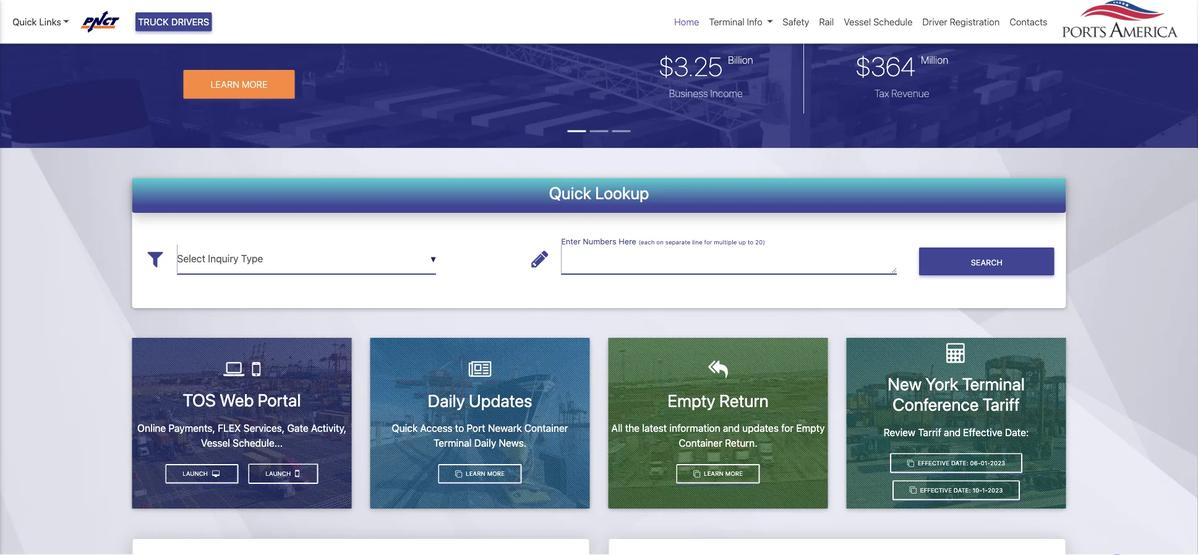 Task type: vqa. For each thing, say whether or not it's contained in the screenshot.
▼
yes



Task type: describe. For each thing, give the bounding box(es) containing it.
flex
[[218, 422, 241, 434]]

to inside enter numbers here (each on separate line for multiple up to 20)
[[748, 238, 754, 246]]

contacts
[[1010, 16, 1048, 27]]

quick links
[[12, 16, 61, 27]]

enter
[[562, 237, 581, 246]]

direct/indirect
[[665, 10, 727, 22]]

return.
[[725, 437, 758, 449]]

new york terminal conference tariff
[[888, 374, 1026, 415]]

quick links link
[[12, 15, 69, 29]]

and inside all the latest information and updates for empty container return.
[[723, 422, 740, 434]]

latest
[[643, 422, 667, 434]]

quick for quick links
[[12, 16, 37, 27]]

empty return
[[668, 390, 769, 411]]

destinations
[[526, 0, 578, 9]]

through
[[298, 12, 332, 24]]

shippers
[[194, 12, 231, 24]]

learn more for daily updates
[[464, 470, 505, 477]]

truck drivers link
[[136, 12, 212, 31]]

811
[[475, 12, 488, 24]]

pnct's schedule of services opens a world of possibilities.                                 over 45 international destinations for shippers moving freight through port newark container terminal.                                 811 million sq.ft. of industrial space within 1.5 hrs of pnct terminal.
[[180, 0, 578, 40]]

clone image for daily
[[456, 470, 462, 477]]

all
[[612, 422, 623, 434]]

international
[[470, 0, 523, 9]]

date: for 01-
[[952, 460, 969, 467]]

multiple
[[714, 238, 737, 246]]

truck
[[138, 16, 169, 27]]

enter numbers here (each on separate line for multiple up to 20)
[[562, 237, 766, 246]]

home
[[675, 16, 700, 27]]

tos
[[183, 390, 216, 410]]

sq.ft.
[[520, 12, 545, 24]]

over
[[433, 0, 454, 9]]

driver registration
[[923, 16, 1000, 27]]

personal income
[[866, 10, 939, 22]]

effective date: 10-1-2023
[[919, 487, 1003, 494]]

personal
[[866, 10, 904, 22]]

learn more for empty return
[[703, 470, 743, 477]]

10-
[[973, 487, 983, 494]]

container inside quick access to port newark container terminal daily news.
[[525, 422, 568, 434]]

online payments, flex services, gate activity, vessel schedule...
[[137, 422, 347, 449]]

0 vertical spatial terminal.
[[434, 12, 473, 24]]

port inside quick access to port newark container terminal daily news.
[[467, 422, 486, 434]]

online
[[137, 422, 166, 434]]

here
[[619, 237, 637, 246]]

on
[[657, 238, 664, 246]]

drivers
[[171, 16, 209, 27]]

more for empty return
[[726, 470, 743, 477]]

hrs
[[291, 28, 306, 40]]

line
[[693, 238, 703, 246]]

tax revenue
[[875, 87, 930, 99]]

0 vertical spatial effective
[[964, 427, 1003, 438]]

home link
[[670, 10, 705, 34]]

possibilities.
[[379, 0, 431, 9]]

of up moving
[[256, 0, 264, 9]]

services,
[[244, 422, 285, 434]]

space
[[221, 28, 248, 40]]

learn more inside "button"
[[211, 79, 268, 90]]

income for $3.25
[[711, 87, 743, 99]]

learn more link for updates
[[438, 464, 522, 484]]

welcome to port newmark container terminal image
[[0, 0, 1199, 218]]

effective for effective date: 10-1-2023
[[921, 487, 953, 494]]

effective for effective date: 06-01-2023
[[918, 460, 950, 467]]

info
[[747, 16, 763, 27]]

million inside $364 million
[[922, 54, 949, 66]]

terminal info link
[[705, 10, 778, 34]]

rail link
[[815, 10, 839, 34]]

business income
[[670, 87, 743, 99]]

schedule
[[874, 16, 913, 27]]

20)
[[756, 238, 766, 246]]

of down destinations
[[547, 12, 556, 24]]

pnct
[[319, 28, 344, 40]]

the
[[626, 422, 640, 434]]

45
[[456, 0, 468, 9]]

1.5
[[278, 28, 289, 40]]

more for daily updates
[[488, 470, 505, 477]]

tarrif
[[919, 427, 942, 438]]

$364 million
[[856, 51, 949, 81]]

million inside pnct's schedule of services opens a world of possibilities.                                 over 45 international destinations for shippers moving freight through port newark container terminal.                                 811 million sq.ft. of industrial space within 1.5 hrs of pnct terminal.
[[491, 12, 518, 24]]

services
[[267, 0, 303, 9]]

for inside all the latest information and updates for empty container return.
[[782, 422, 794, 434]]

york
[[926, 374, 959, 394]]

billion
[[729, 54, 754, 66]]

safety
[[783, 16, 810, 27]]

revenue
[[892, 87, 930, 99]]

06-
[[971, 460, 981, 467]]

container inside all the latest information and updates for empty container return.
[[679, 437, 723, 449]]

quick for quick access to port newark container terminal daily news.
[[392, 422, 418, 434]]

portal
[[258, 390, 301, 410]]

news.
[[499, 437, 527, 449]]

more inside "learn more" "button"
[[242, 79, 268, 90]]

2023 for 1-
[[988, 487, 1003, 494]]

to inside quick access to port newark container terminal daily news.
[[455, 422, 464, 434]]

vessel schedule link
[[839, 10, 918, 34]]

for inside pnct's schedule of services opens a world of possibilities.                                 over 45 international destinations for shippers moving freight through port newark container terminal.                                 811 million sq.ft. of industrial space within 1.5 hrs of pnct terminal.
[[180, 12, 192, 24]]

contacts link
[[1005, 10, 1053, 34]]

pnct's
[[180, 0, 211, 9]]

clone image for empty
[[694, 470, 701, 477]]

freight
[[267, 12, 295, 24]]

quick for quick lookup
[[549, 183, 592, 203]]

access
[[421, 422, 453, 434]]

all the latest information and updates for empty container return.
[[612, 422, 825, 449]]

of right world
[[368, 0, 376, 9]]

terminal inside new york terminal conference tariff
[[963, 374, 1026, 394]]

conference
[[893, 394, 980, 415]]

review
[[884, 427, 916, 438]]

quick lookup
[[549, 183, 650, 203]]



Task type: locate. For each thing, give the bounding box(es) containing it.
1 vertical spatial terminal
[[963, 374, 1026, 394]]

0 vertical spatial date:
[[1006, 427, 1030, 438]]

1 horizontal spatial learn more
[[464, 470, 505, 477]]

0 vertical spatial empty
[[668, 390, 716, 411]]

None text field
[[177, 244, 436, 274]]

0 horizontal spatial learn more
[[211, 79, 268, 90]]

0 horizontal spatial launch link
[[166, 464, 239, 484]]

0 horizontal spatial learn
[[211, 79, 240, 90]]

vessel down flex
[[201, 437, 230, 449]]

port
[[334, 12, 352, 24], [467, 422, 486, 434]]

review tarrif and effective date:
[[884, 427, 1030, 438]]

(each
[[639, 238, 655, 246]]

0 vertical spatial vessel
[[844, 16, 872, 27]]

mobile image
[[295, 469, 299, 479]]

empty up information
[[668, 390, 716, 411]]

0 horizontal spatial terminal
[[434, 437, 472, 449]]

2 horizontal spatial terminal
[[963, 374, 1026, 394]]

launch left mobile icon on the left bottom of the page
[[266, 470, 293, 477]]

1 vertical spatial income
[[711, 87, 743, 99]]

port down "daily updates" at the left of page
[[467, 422, 486, 434]]

activity,
[[311, 422, 347, 434]]

1 vertical spatial newark
[[488, 422, 522, 434]]

1 horizontal spatial quick
[[392, 422, 418, 434]]

newark up news.
[[488, 422, 522, 434]]

container inside pnct's schedule of services opens a world of possibilities.                                 over 45 international destinations for shippers moving freight through port newark container terminal.                                 811 million sq.ft. of industrial space within 1.5 hrs of pnct terminal.
[[389, 12, 431, 24]]

numbers
[[583, 237, 617, 246]]

quick left links
[[12, 16, 37, 27]]

1-
[[983, 487, 988, 494]]

terminal. down world
[[346, 28, 385, 40]]

moving
[[233, 12, 265, 24]]

2 horizontal spatial clone image
[[910, 487, 917, 494]]

for down the pnct's
[[180, 12, 192, 24]]

of right 'hrs'
[[308, 28, 317, 40]]

launch for desktop image
[[183, 470, 210, 477]]

2 horizontal spatial quick
[[549, 183, 592, 203]]

new
[[888, 374, 922, 394]]

$3.25 billion
[[659, 51, 754, 81]]

world
[[342, 0, 366, 9]]

tax
[[875, 87, 890, 99]]

information
[[670, 422, 721, 434]]

industrial
[[180, 28, 219, 40]]

effective
[[964, 427, 1003, 438], [918, 460, 950, 467], [921, 487, 953, 494]]

effective right clone image
[[918, 460, 950, 467]]

1 horizontal spatial daily
[[475, 437, 497, 449]]

truck drivers
[[138, 16, 209, 27]]

learn more link down quick access to port newark container terminal daily news.
[[438, 464, 522, 484]]

2 learn more link from the left
[[677, 464, 760, 484]]

0 horizontal spatial vessel
[[201, 437, 230, 449]]

launch for mobile icon on the left bottom of the page
[[266, 470, 293, 477]]

income right personal
[[906, 10, 939, 22]]

clone image down all the latest information and updates for empty container return.
[[694, 470, 701, 477]]

vessel schedule
[[844, 16, 913, 27]]

learn down all the latest information and updates for empty container return.
[[704, 470, 724, 477]]

to right the "up"
[[748, 238, 754, 246]]

1 horizontal spatial to
[[748, 238, 754, 246]]

2023 right 06- at the right
[[991, 460, 1006, 467]]

2 horizontal spatial learn more
[[703, 470, 743, 477]]

1 horizontal spatial clone image
[[694, 470, 701, 477]]

newark down world
[[354, 12, 387, 24]]

None text field
[[562, 244, 898, 274]]

0 vertical spatial newark
[[354, 12, 387, 24]]

income for direct/indirect jobs
[[906, 10, 939, 22]]

2 vertical spatial container
[[679, 437, 723, 449]]

2 horizontal spatial more
[[726, 470, 743, 477]]

gate
[[287, 422, 309, 434]]

business
[[670, 87, 709, 99]]

newark inside quick access to port newark container terminal daily news.
[[488, 422, 522, 434]]

learn for empty return
[[704, 470, 724, 477]]

2 vertical spatial date:
[[954, 487, 971, 494]]

0 horizontal spatial newark
[[354, 12, 387, 24]]

terminal inside quick access to port newark container terminal daily news.
[[434, 437, 472, 449]]

1 learn more link from the left
[[438, 464, 522, 484]]

up
[[739, 238, 746, 246]]

date: left 10-
[[954, 487, 971, 494]]

vessel inside online payments, flex services, gate activity, vessel schedule...
[[201, 437, 230, 449]]

0 horizontal spatial launch
[[183, 470, 210, 477]]

terminal down access
[[434, 437, 472, 449]]

2 vertical spatial terminal
[[434, 437, 472, 449]]

for right line
[[705, 238, 713, 246]]

to right access
[[455, 422, 464, 434]]

million down international
[[491, 12, 518, 24]]

0 horizontal spatial empty
[[668, 390, 716, 411]]

direct/indirect jobs
[[665, 10, 747, 22]]

1 vertical spatial port
[[467, 422, 486, 434]]

quick left access
[[392, 422, 418, 434]]

0 vertical spatial terminal
[[710, 16, 745, 27]]

1 vertical spatial to
[[455, 422, 464, 434]]

newark inside pnct's schedule of services opens a world of possibilities.                                 over 45 international destinations for shippers moving freight through port newark container terminal.                                 811 million sq.ft. of industrial space within 1.5 hrs of pnct terminal.
[[354, 12, 387, 24]]

rail
[[820, 16, 835, 27]]

daily updates
[[428, 390, 533, 411]]

clone image inside effective date: 10-1-2023 link
[[910, 487, 917, 494]]

0 horizontal spatial container
[[389, 12, 431, 24]]

date:
[[1006, 427, 1030, 438], [952, 460, 969, 467], [954, 487, 971, 494]]

0 horizontal spatial more
[[242, 79, 268, 90]]

0 horizontal spatial terminal.
[[346, 28, 385, 40]]

1 horizontal spatial for
[[705, 238, 713, 246]]

2 vertical spatial for
[[782, 422, 794, 434]]

2 vertical spatial quick
[[392, 422, 418, 434]]

0 horizontal spatial for
[[180, 12, 192, 24]]

0 horizontal spatial quick
[[12, 16, 37, 27]]

newark
[[354, 12, 387, 24], [488, 422, 522, 434]]

schedule...
[[233, 437, 283, 449]]

updates
[[743, 422, 779, 434]]

empty inside all the latest information and updates for empty container return.
[[797, 422, 825, 434]]

1 vertical spatial vessel
[[201, 437, 230, 449]]

learn down "space"
[[211, 79, 240, 90]]

for
[[180, 12, 192, 24], [705, 238, 713, 246], [782, 422, 794, 434]]

0 vertical spatial quick
[[12, 16, 37, 27]]

0 vertical spatial million
[[491, 12, 518, 24]]

1 vertical spatial quick
[[549, 183, 592, 203]]

empty
[[668, 390, 716, 411], [797, 422, 825, 434]]

learn more link down all the latest information and updates for empty container return.
[[677, 464, 760, 484]]

port inside pnct's schedule of services opens a world of possibilities.                                 over 45 international destinations for shippers moving freight through port newark container terminal.                                 811 million sq.ft. of industrial space within 1.5 hrs of pnct terminal.
[[334, 12, 352, 24]]

launch link down payments,
[[166, 464, 239, 484]]

empty right 'updates'
[[797, 422, 825, 434]]

1 vertical spatial million
[[922, 54, 949, 66]]

launch left desktop image
[[183, 470, 210, 477]]

0 vertical spatial to
[[748, 238, 754, 246]]

1 launch link from the left
[[249, 464, 318, 484]]

1 horizontal spatial learn more link
[[677, 464, 760, 484]]

within
[[250, 28, 275, 40]]

01-
[[981, 460, 991, 467]]

0 vertical spatial daily
[[428, 390, 465, 411]]

effective date: 06-01-2023 link
[[891, 454, 1023, 473]]

schedule
[[213, 0, 253, 9]]

0 horizontal spatial clone image
[[456, 470, 462, 477]]

and
[[723, 422, 740, 434], [945, 427, 961, 438]]

separate
[[666, 238, 691, 246]]

driver registration link
[[918, 10, 1005, 34]]

0 horizontal spatial and
[[723, 422, 740, 434]]

quick access to port newark container terminal daily news.
[[392, 422, 568, 449]]

return
[[720, 390, 769, 411]]

2 launch from the left
[[183, 470, 210, 477]]

container
[[389, 12, 431, 24], [525, 422, 568, 434], [679, 437, 723, 449]]

0 vertical spatial container
[[389, 12, 431, 24]]

daily up access
[[428, 390, 465, 411]]

opens
[[305, 0, 332, 9]]

0 vertical spatial 2023
[[991, 460, 1006, 467]]

and up return.
[[723, 422, 740, 434]]

2023 for 01-
[[991, 460, 1006, 467]]

and right tarrif
[[945, 427, 961, 438]]

effective up 01-
[[964, 427, 1003, 438]]

daily left news.
[[475, 437, 497, 449]]

more down return.
[[726, 470, 743, 477]]

links
[[39, 16, 61, 27]]

date: for 1-
[[954, 487, 971, 494]]

learn more down quick access to port newark container terminal daily news.
[[464, 470, 505, 477]]

1 horizontal spatial and
[[945, 427, 961, 438]]

terminal.
[[434, 12, 473, 24], [346, 28, 385, 40]]

learn for daily updates
[[466, 470, 486, 477]]

launch link
[[249, 464, 318, 484], [166, 464, 239, 484]]

learn inside "button"
[[211, 79, 240, 90]]

more down within
[[242, 79, 268, 90]]

0 vertical spatial port
[[334, 12, 352, 24]]

1 vertical spatial daily
[[475, 437, 497, 449]]

launch link down schedule...
[[249, 464, 318, 484]]

quick up enter
[[549, 183, 592, 203]]

date: left 06- at the right
[[952, 460, 969, 467]]

1 horizontal spatial terminal
[[710, 16, 745, 27]]

2 launch link from the left
[[166, 464, 239, 484]]

2 horizontal spatial learn
[[704, 470, 724, 477]]

1 horizontal spatial newark
[[488, 422, 522, 434]]

tos web portal
[[183, 390, 301, 410]]

$3.25
[[659, 51, 723, 81]]

tariff
[[983, 394, 1021, 415]]

0 horizontal spatial to
[[455, 422, 464, 434]]

quick inside quick links link
[[12, 16, 37, 27]]

0 horizontal spatial learn more link
[[438, 464, 522, 484]]

learn more link for return
[[677, 464, 760, 484]]

1 vertical spatial effective
[[918, 460, 950, 467]]

0 horizontal spatial million
[[491, 12, 518, 24]]

container down possibilities.
[[389, 12, 431, 24]]

payments,
[[169, 422, 215, 434]]

1 horizontal spatial learn
[[466, 470, 486, 477]]

learn down quick access to port newark container terminal daily news.
[[466, 470, 486, 477]]

1 horizontal spatial vessel
[[844, 16, 872, 27]]

1 horizontal spatial more
[[488, 470, 505, 477]]

1 horizontal spatial container
[[525, 422, 568, 434]]

0 horizontal spatial daily
[[428, 390, 465, 411]]

terminal left info
[[710, 16, 745, 27]]

safety link
[[778, 10, 815, 34]]

0 vertical spatial income
[[906, 10, 939, 22]]

a
[[334, 0, 339, 9]]

1 horizontal spatial launch
[[266, 470, 293, 477]]

0 vertical spatial for
[[180, 12, 192, 24]]

learn more button
[[184, 70, 295, 99]]

more
[[242, 79, 268, 90], [488, 470, 505, 477], [726, 470, 743, 477]]

registration
[[950, 16, 1000, 27]]

vessel right rail
[[844, 16, 872, 27]]

port down a
[[334, 12, 352, 24]]

jobs
[[729, 10, 747, 22]]

desktop image
[[212, 470, 220, 477]]

1 horizontal spatial empty
[[797, 422, 825, 434]]

1 vertical spatial for
[[705, 238, 713, 246]]

launch
[[266, 470, 293, 477], [183, 470, 210, 477]]

2 horizontal spatial for
[[782, 422, 794, 434]]

quick inside quick access to port newark container terminal daily news.
[[392, 422, 418, 434]]

learn more down return.
[[703, 470, 743, 477]]

1 horizontal spatial million
[[922, 54, 949, 66]]

1 vertical spatial empty
[[797, 422, 825, 434]]

2 horizontal spatial container
[[679, 437, 723, 449]]

effective down effective date: 06-01-2023 link
[[921, 487, 953, 494]]

updates
[[469, 390, 533, 411]]

1 horizontal spatial launch link
[[249, 464, 318, 484]]

1 horizontal spatial port
[[467, 422, 486, 434]]

2023 right 10-
[[988, 487, 1003, 494]]

2 vertical spatial effective
[[921, 487, 953, 494]]

1 vertical spatial date:
[[952, 460, 969, 467]]

1 vertical spatial terminal.
[[346, 28, 385, 40]]

1 launch from the left
[[266, 470, 293, 477]]

for right 'updates'
[[782, 422, 794, 434]]

effective date: 10-1-2023 link
[[893, 481, 1021, 500]]

quick
[[12, 16, 37, 27], [549, 183, 592, 203], [392, 422, 418, 434]]

date: down 'tariff'
[[1006, 427, 1030, 438]]

$364
[[856, 51, 916, 81]]

learn
[[211, 79, 240, 90], [466, 470, 486, 477], [704, 470, 724, 477]]

learn more down "space"
[[211, 79, 268, 90]]

web
[[220, 390, 254, 410]]

terminal up 'tariff'
[[963, 374, 1026, 394]]

clone image down clone image
[[910, 487, 917, 494]]

million down driver
[[922, 54, 949, 66]]

terminal info
[[710, 16, 763, 27]]

1 vertical spatial container
[[525, 422, 568, 434]]

income
[[906, 10, 939, 22], [711, 87, 743, 99]]

learn more
[[211, 79, 268, 90], [464, 470, 505, 477], [703, 470, 743, 477]]

container down information
[[679, 437, 723, 449]]

1 horizontal spatial terminal.
[[434, 12, 473, 24]]

terminal. down 45
[[434, 12, 473, 24]]

container up news.
[[525, 422, 568, 434]]

0 horizontal spatial income
[[711, 87, 743, 99]]

more down news.
[[488, 470, 505, 477]]

clone image
[[908, 460, 915, 467]]

0 horizontal spatial port
[[334, 12, 352, 24]]

daily inside quick access to port newark container terminal daily news.
[[475, 437, 497, 449]]

clone image
[[456, 470, 462, 477], [694, 470, 701, 477], [910, 487, 917, 494]]

income down $3.25 billion
[[711, 87, 743, 99]]

clone image down quick access to port newark container terminal daily news.
[[456, 470, 462, 477]]

for inside enter numbers here (each on separate line for multiple up to 20)
[[705, 238, 713, 246]]

1 horizontal spatial income
[[906, 10, 939, 22]]

1 vertical spatial 2023
[[988, 487, 1003, 494]]



